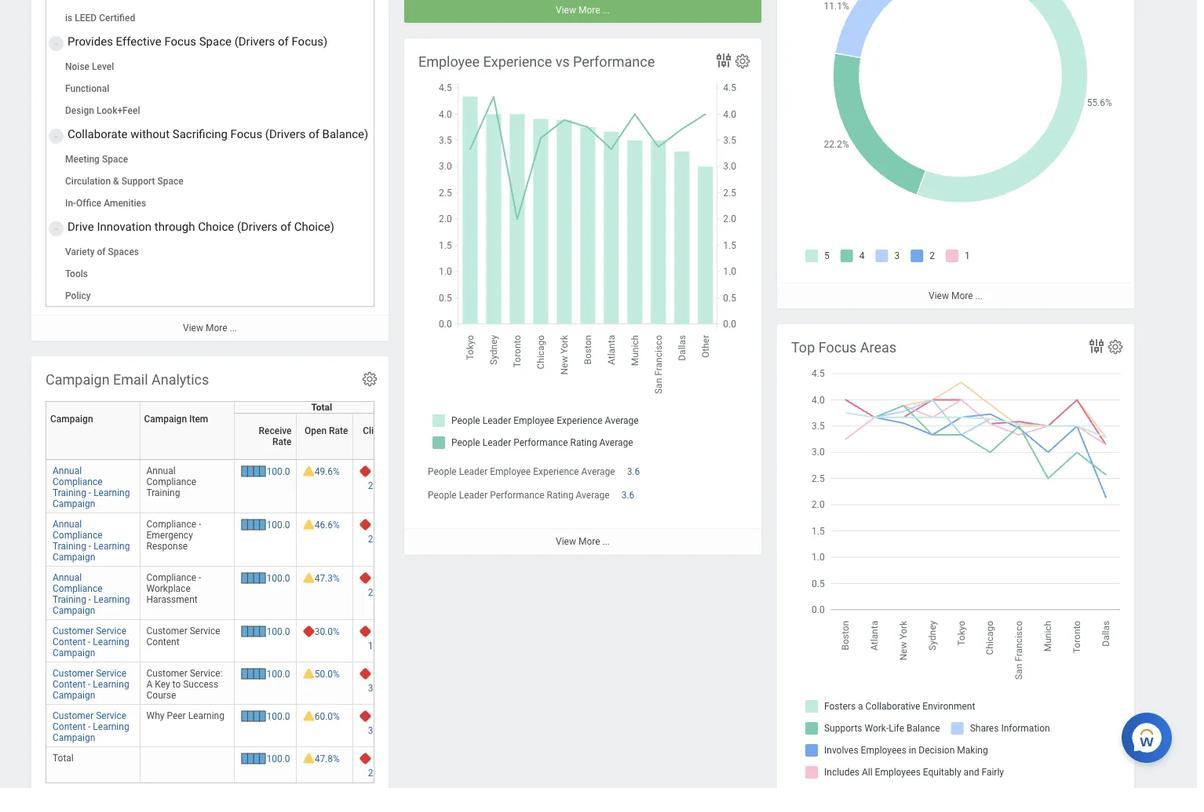 Task type: describe. For each thing, give the bounding box(es) containing it.
rate for open rate
[[329, 426, 348, 437]]

open
[[305, 426, 327, 437]]

configure employee experience vs performance image
[[734, 53, 752, 70]]

50.0% button
[[315, 668, 342, 681]]

customer service content - learning campaign for customer service content
[[53, 626, 129, 659]]

click rate button
[[357, 426, 405, 437]]

noise
[[65, 61, 90, 72]]

49.6%
[[315, 467, 340, 478]]

course
[[146, 690, 176, 701]]

workplace
[[146, 584, 191, 595]]

design
[[65, 105, 94, 116]]

0 vertical spatial experience
[[483, 53, 552, 70]]

more inside culture survey results element
[[952, 291, 973, 302]]

circulation
[[65, 176, 111, 187]]

item
[[189, 414, 208, 425]]

view more ... link inside workplace for success survey element
[[31, 315, 389, 341]]

100.0% for 30.0%
[[267, 627, 297, 638]]

0 vertical spatial 30.0%
[[315, 627, 340, 638]]

meeting space
[[65, 154, 128, 165]]

- for 30.0%
[[88, 637, 91, 648]]

rate for receive rate
[[273, 437, 292, 448]]

success
[[183, 679, 219, 690]]

email
[[113, 371, 148, 388]]

1 vertical spatial experience
[[533, 467, 579, 478]]

drive innovation through choice (drivers of choice)
[[68, 220, 334, 234]]

collapse image
[[49, 127, 59, 146]]

compliance for third annual compliance training - learning campaign link from the top of the campaign email analytics element
[[53, 584, 102, 595]]

46.6% button
[[315, 519, 342, 532]]

9 for look+feel
[[441, 105, 446, 116]]

compliance inside compliance - workplace harassment
[[146, 573, 196, 584]]

customer service content - learning campaign for customer service: a key to success course
[[53, 668, 129, 701]]

8 for tools
[[441, 269, 446, 280]]

view inside employee experience vs performance element
[[556, 537, 576, 548]]

meeting
[[65, 154, 100, 165]]

47.8%
[[315, 754, 340, 765]]

2 vertical spatial focus
[[819, 339, 857, 356]]

configure campaign email analytics image
[[361, 371, 379, 388]]

training for 49.6%
[[53, 488, 86, 499]]

of right "variety"
[[97, 247, 106, 258]]

content for why peer learning
[[53, 722, 86, 733]]

100.0% button for 47.3%
[[267, 573, 300, 585]]

space for focus
[[199, 35, 232, 49]]

annual compliance training - learning campaign for training
[[53, 466, 130, 510]]

rating
[[547, 490, 574, 501]]

100.0% button for 49.6%
[[267, 466, 300, 478]]

harassment
[[146, 595, 198, 606]]

100.0% button for 30.0%
[[267, 626, 300, 639]]

receive rate
[[259, 426, 292, 448]]

compliance - emergency response element
[[146, 516, 201, 552]]

office
[[76, 198, 101, 209]]

annual compliance training - learning campaign link for emergency
[[53, 516, 130, 563]]

is leed certified
[[65, 13, 135, 24]]

campaign button
[[50, 401, 146, 459]]

5 9 from the top
[[441, 291, 446, 302]]

... inside culture survey results element
[[976, 291, 983, 302]]

24.2% button
[[368, 587, 396, 599]]

0 vertical spatial total
[[311, 402, 332, 413]]

customer service content - learning campaign for why peer learning
[[53, 711, 129, 744]]

learning for annual compliance training
[[94, 488, 130, 499]]

customer service content
[[146, 626, 220, 648]]

customer service content element
[[146, 623, 220, 648]]

service for why peer learning
[[96, 711, 127, 722]]

annual compliance training element
[[146, 463, 196, 499]]

learning for customer service: a key to success course
[[93, 679, 129, 690]]

&
[[113, 176, 119, 187]]

choice
[[198, 220, 234, 234]]

campaign email analytics element
[[31, 357, 409, 788]]

learning right peer
[[188, 711, 225, 722]]

leed
[[75, 13, 97, 24]]

9 for space
[[441, 154, 446, 165]]

sacrificing
[[173, 127, 228, 141]]

campaign for 60.0%
[[53, 733, 95, 744]]

30.0% button for 50.0%
[[368, 682, 396, 695]]

configure and view chart data image for employee experience vs performance
[[715, 51, 733, 70]]

functional
[[65, 83, 109, 94]]

click
[[363, 426, 384, 437]]

3.6 for people leader performance rating average
[[622, 490, 635, 501]]

training for 46.6%
[[53, 541, 86, 552]]

variety
[[65, 247, 95, 258]]

0 horizontal spatial total
[[53, 753, 74, 764]]

people leader employee experience average
[[428, 467, 615, 478]]

learning left workplace at the bottom of page
[[94, 595, 130, 606]]

in-
[[65, 198, 76, 209]]

workplace for success survey element
[[31, 0, 1198, 341]]

- inside compliance - emergency response
[[199, 519, 201, 530]]

innovation
[[97, 220, 152, 234]]

campaign item
[[144, 414, 208, 425]]

100.0% button for 60.0%
[[267, 711, 300, 723]]

customer service: a key to success course
[[146, 668, 223, 701]]

a
[[146, 679, 153, 690]]

compliance - emergency response
[[146, 519, 201, 552]]

learning for why peer learning
[[93, 722, 129, 733]]

customer service: a key to success course element
[[146, 665, 223, 701]]

employee experience vs performance
[[419, 53, 655, 70]]

configure top focus areas image
[[1107, 338, 1125, 356]]

60.0% button
[[315, 711, 342, 723]]

compliance - workplace harassment
[[146, 573, 201, 606]]

100.0% for 46.6%
[[267, 520, 297, 531]]

people for people leader employee experience average
[[428, 467, 457, 478]]

top
[[792, 339, 815, 356]]

100.0% button for 47.8%
[[267, 753, 300, 766]]

top focus areas
[[792, 339, 897, 356]]

tools
[[65, 269, 88, 280]]

campaign for 50.0%
[[53, 690, 95, 701]]

content inside customer service content
[[146, 637, 180, 648]]

circulation & support space
[[65, 176, 184, 187]]

total element
[[53, 750, 74, 764]]

of for focus)
[[278, 35, 289, 49]]

through
[[155, 220, 195, 234]]

customer service content - learning campaign link for customer service: a key to success course
[[53, 665, 129, 701]]

balance)
[[322, 127, 368, 141]]

peer
[[167, 711, 186, 722]]

0 vertical spatial performance
[[573, 53, 655, 70]]

26.9%
[[368, 481, 393, 492]]

content for customer service content
[[53, 637, 86, 648]]

why peer learning
[[146, 711, 225, 722]]

focus)
[[292, 35, 328, 49]]

look+feel
[[97, 105, 140, 116]]

49.6% button
[[315, 466, 342, 478]]

100.0% button for 46.6%
[[267, 519, 300, 532]]

people leader performance rating average
[[428, 490, 610, 501]]

level
[[92, 61, 114, 72]]

open rate
[[305, 426, 348, 437]]

choice)
[[294, 220, 334, 234]]

(drivers for focus
[[265, 127, 306, 141]]

0 horizontal spatial focus
[[164, 35, 196, 49]]

7
[[441, 61, 446, 72]]

... inside employee experience vs performance element
[[603, 537, 610, 548]]

collaborate
[[68, 127, 128, 141]]

100.0% button for 50.0%
[[267, 668, 300, 681]]

configure and view chart data image for top focus areas
[[1088, 337, 1106, 356]]

3 annual compliance training - learning campaign from the top
[[53, 573, 130, 617]]

100.0% for 47.8%
[[267, 754, 297, 765]]

view more ... inside culture survey results element
[[929, 291, 983, 302]]

0 vertical spatial 30.0% button
[[315, 626, 342, 639]]

customer for why peer learning
[[53, 711, 94, 722]]

24.3% button
[[368, 767, 396, 780]]

emergency
[[146, 530, 193, 541]]

10.0%
[[368, 641, 393, 652]]

30.0% for 60.0%
[[368, 726, 393, 737]]

46.6%
[[315, 520, 340, 531]]

drive
[[68, 220, 94, 234]]

key
[[155, 679, 170, 690]]

noise level
[[65, 61, 114, 72]]

21.7%
[[368, 534, 393, 545]]

1 vertical spatial employee
[[490, 467, 531, 478]]

open rate button
[[300, 401, 358, 448]]

receive
[[259, 426, 292, 437]]

service for customer service content
[[96, 626, 127, 637]]

to
[[172, 679, 181, 690]]

26.9% button
[[368, 480, 396, 492]]

analytics
[[152, 371, 209, 388]]



Task type: vqa. For each thing, say whether or not it's contained in the screenshot.
No Data in the top of the page
no



Task type: locate. For each thing, give the bounding box(es) containing it.
rate inside receive rate
[[273, 437, 292, 448]]

experience
[[483, 53, 552, 70], [533, 467, 579, 478]]

30.0% button down 10.0% button
[[368, 682, 396, 695]]

7 100.0% from the top
[[267, 754, 297, 765]]

(drivers
[[235, 35, 275, 49], [265, 127, 306, 141], [237, 220, 278, 234]]

people for people leader performance rating average
[[428, 490, 457, 501]]

annual for 49.6%
[[53, 466, 82, 477]]

- for 60.0%
[[88, 722, 91, 733]]

service for customer service: a key to success course
[[96, 668, 127, 679]]

collapse image left drive
[[49, 220, 59, 239]]

2 leader from the top
[[459, 490, 488, 501]]

(drivers left balance)
[[265, 127, 306, 141]]

1 vertical spatial focus
[[231, 127, 262, 141]]

2 vertical spatial annual compliance training - learning campaign
[[53, 573, 130, 617]]

view inside workplace for success survey element
[[183, 323, 203, 334]]

3.6
[[627, 467, 640, 478], [622, 490, 635, 501]]

compliance for annual compliance training - learning campaign link corresponding to training
[[53, 477, 102, 488]]

1 vertical spatial leader
[[459, 490, 488, 501]]

leader
[[459, 467, 488, 478], [459, 490, 488, 501]]

service inside customer service content
[[190, 626, 220, 637]]

1 vertical spatial configure and view chart data image
[[1088, 337, 1106, 356]]

(drivers left focus)
[[235, 35, 275, 49]]

1 9 from the top
[[441, 83, 446, 94]]

0 vertical spatial space
[[199, 35, 232, 49]]

leader for employee
[[459, 467, 488, 478]]

rate right open
[[329, 426, 348, 437]]

annual compliance training - learning campaign left response
[[53, 519, 130, 563]]

2 vertical spatial space
[[157, 176, 184, 187]]

view more ... inside employee experience vs performance element
[[556, 537, 610, 548]]

content for customer service: a key to success course
[[53, 679, 86, 690]]

0 horizontal spatial configure and view chart data image
[[715, 51, 733, 70]]

rate right click
[[386, 426, 405, 437]]

7 100.0% button from the top
[[267, 753, 300, 766]]

30.0% button up 50.0%
[[315, 626, 342, 639]]

9 for office
[[441, 198, 446, 209]]

service:
[[190, 668, 223, 679]]

2 9 from the top
[[441, 105, 446, 116]]

space right effective
[[199, 35, 232, 49]]

(drivers for space
[[235, 35, 275, 49]]

0 vertical spatial annual compliance training - learning campaign link
[[53, 463, 130, 510]]

0 vertical spatial (drivers
[[235, 35, 275, 49]]

30.0%
[[315, 627, 340, 638], [368, 683, 393, 694], [368, 726, 393, 737]]

1 horizontal spatial configure and view chart data image
[[1088, 337, 1106, 356]]

8
[[441, 247, 446, 258], [441, 269, 446, 280]]

3.6 button
[[627, 466, 643, 478], [622, 489, 637, 502]]

2 horizontal spatial rate
[[386, 426, 405, 437]]

- for 49.6%
[[89, 488, 91, 499]]

2 vertical spatial 30.0%
[[368, 726, 393, 737]]

more
[[579, 5, 600, 16], [952, 291, 973, 302], [206, 323, 227, 334], [579, 537, 600, 548]]

learning left the annual compliance training
[[94, 488, 130, 499]]

certified
[[99, 13, 135, 24]]

response
[[146, 541, 188, 552]]

100.0% for 47.3%
[[267, 573, 297, 584]]

space
[[199, 35, 232, 49], [102, 154, 128, 165], [157, 176, 184, 187]]

2 people from the top
[[428, 490, 457, 501]]

6 100.0% from the top
[[267, 712, 297, 723]]

100.0% for 49.6%
[[267, 467, 297, 478]]

30.0% button up 24.3%
[[368, 725, 396, 737]]

configure and view chart data image inside employee experience vs performance element
[[715, 51, 733, 70]]

provides
[[68, 35, 113, 49]]

more inside employee experience vs performance element
[[579, 537, 600, 548]]

annual compliance training - learning campaign link down the campaign button
[[53, 463, 130, 510]]

leader down "people leader employee experience average"
[[459, 490, 488, 501]]

2 vertical spatial annual compliance training - learning campaign link
[[53, 569, 130, 617]]

0 vertical spatial customer service content - learning campaign
[[53, 626, 129, 659]]

customer service content - learning campaign link for why peer learning
[[53, 708, 129, 744]]

of for balance)
[[309, 127, 320, 141]]

campaign for 46.6%
[[53, 552, 95, 563]]

1 vertical spatial 30.0% button
[[368, 682, 396, 695]]

0 vertical spatial average
[[582, 467, 615, 478]]

100.0% button
[[267, 466, 300, 478], [267, 519, 300, 532], [267, 573, 300, 585], [267, 626, 300, 639], [267, 668, 300, 681], [267, 711, 300, 723], [267, 753, 300, 766]]

... inside workplace for success survey element
[[230, 323, 237, 334]]

service left a
[[96, 668, 127, 679]]

24.2%
[[368, 587, 393, 598]]

annual inside the annual compliance training
[[146, 466, 176, 477]]

30.0% down 10.0% button
[[368, 683, 393, 694]]

total
[[311, 402, 332, 413], [53, 753, 74, 764]]

1 horizontal spatial space
[[157, 176, 184, 187]]

configure and view chart data image left the configure top focus areas image at the right
[[1088, 337, 1106, 356]]

compliance inside compliance - emergency response
[[146, 519, 196, 530]]

annual for 47.3%
[[53, 573, 82, 584]]

60.0%
[[315, 712, 340, 723]]

47.3% button
[[315, 573, 342, 585]]

21.7% button
[[368, 533, 396, 546]]

1 vertical spatial 30.0%
[[368, 683, 393, 694]]

- for 46.6%
[[89, 541, 91, 552]]

focus right sacrificing
[[231, 127, 262, 141]]

view inside culture survey results element
[[929, 291, 949, 302]]

100.0% for 60.0%
[[267, 712, 297, 723]]

design look+feel
[[65, 105, 140, 116]]

space right the support
[[157, 176, 184, 187]]

training inside the annual compliance training
[[146, 488, 180, 499]]

2 customer service content - learning campaign link from the top
[[53, 665, 129, 701]]

vs
[[556, 53, 570, 70]]

in-office amenities
[[65, 198, 146, 209]]

compliance for annual compliance training element
[[146, 477, 196, 488]]

3 customer service content - learning campaign link from the top
[[53, 708, 129, 744]]

campaign item button
[[144, 401, 240, 459]]

amenities
[[104, 198, 146, 209]]

2 vertical spatial 30.0% button
[[368, 725, 396, 737]]

1 people from the top
[[428, 467, 457, 478]]

annual compliance training - learning campaign
[[53, 466, 130, 510], [53, 519, 130, 563], [53, 573, 130, 617]]

without
[[131, 127, 170, 141]]

0 vertical spatial 8
[[441, 247, 446, 258]]

1 vertical spatial (drivers
[[265, 127, 306, 141]]

1 horizontal spatial rate
[[329, 426, 348, 437]]

annual compliance training - learning campaign link
[[53, 463, 130, 510], [53, 516, 130, 563], [53, 569, 130, 617]]

10.0% button
[[368, 640, 396, 653]]

0 horizontal spatial performance
[[490, 490, 545, 501]]

- for 47.3%
[[89, 595, 91, 606]]

support
[[121, 176, 155, 187]]

30.0% up 24.3%
[[368, 726, 393, 737]]

customer inside customer service content
[[146, 626, 187, 637]]

3 9 from the top
[[441, 154, 446, 165]]

4 9 from the top
[[441, 198, 446, 209]]

- for 50.0%
[[88, 679, 91, 690]]

customer service content - learning campaign link
[[53, 623, 129, 659], [53, 665, 129, 701], [53, 708, 129, 744]]

1 vertical spatial people
[[428, 490, 457, 501]]

spaces
[[108, 247, 139, 258]]

1 horizontal spatial employee
[[490, 467, 531, 478]]

0 vertical spatial leader
[[459, 467, 488, 478]]

areas
[[861, 339, 897, 356]]

1 annual compliance training - learning campaign from the top
[[53, 466, 130, 510]]

2 8 from the top
[[441, 269, 446, 280]]

focus
[[164, 35, 196, 49], [231, 127, 262, 141], [819, 339, 857, 356]]

1 horizontal spatial total
[[311, 402, 332, 413]]

customer service content - learning campaign link for customer service content
[[53, 623, 129, 659]]

6 100.0% button from the top
[[267, 711, 300, 723]]

annual compliance training - learning campaign down the campaign button
[[53, 466, 130, 510]]

1 horizontal spatial focus
[[231, 127, 262, 141]]

performance down "people leader employee experience average"
[[490, 490, 545, 501]]

effective
[[116, 35, 162, 49]]

learning for compliance - emergency response
[[94, 541, 130, 552]]

1 vertical spatial total
[[53, 753, 74, 764]]

of left focus)
[[278, 35, 289, 49]]

collapse image left provides
[[49, 35, 59, 53]]

3.6 for people leader employee experience average
[[627, 467, 640, 478]]

30.0% up 50.0%
[[315, 627, 340, 638]]

configure and view chart data image left configure employee experience vs performance image
[[715, 51, 733, 70]]

service left why
[[96, 711, 127, 722]]

3 annual compliance training - learning campaign link from the top
[[53, 569, 130, 617]]

2 collapse image from the top
[[49, 220, 59, 239]]

4 100.0% from the top
[[267, 627, 297, 638]]

3.6 button for people leader employee experience average
[[627, 466, 643, 478]]

annual compliance training - learning campaign link for training
[[53, 463, 130, 510]]

receive rate button
[[238, 401, 302, 448]]

9
[[441, 83, 446, 94], [441, 105, 446, 116], [441, 154, 446, 165], [441, 198, 446, 209], [441, 291, 446, 302]]

2 horizontal spatial space
[[199, 35, 232, 49]]

1 8 from the top
[[441, 247, 446, 258]]

1 horizontal spatial performance
[[573, 53, 655, 70]]

1 vertical spatial customer service content - learning campaign link
[[53, 665, 129, 701]]

2 horizontal spatial focus
[[819, 339, 857, 356]]

2 vertical spatial (drivers
[[237, 220, 278, 234]]

rate left open
[[273, 437, 292, 448]]

0 horizontal spatial employee
[[419, 53, 480, 70]]

customer for customer service content
[[53, 626, 94, 637]]

5 100.0% button from the top
[[267, 668, 300, 681]]

30.0% button for 60.0%
[[368, 725, 396, 737]]

(drivers right choice on the left top of page
[[237, 220, 278, 234]]

4 100.0% button from the top
[[267, 626, 300, 639]]

24.3%
[[368, 768, 393, 779]]

experience up rating
[[533, 467, 579, 478]]

collapse image
[[49, 35, 59, 53], [49, 220, 59, 239]]

3 100.0% from the top
[[267, 573, 297, 584]]

average for people leader employee experience average
[[582, 467, 615, 478]]

collapse image for provides effective focus space (drivers of focus)
[[49, 35, 59, 53]]

customer for customer service: a key to success course
[[53, 668, 94, 679]]

learning for customer service content
[[93, 637, 129, 648]]

0 vertical spatial annual compliance training - learning campaign
[[53, 466, 130, 510]]

0 vertical spatial customer service content - learning campaign link
[[53, 623, 129, 659]]

30.0% button
[[315, 626, 342, 639], [368, 682, 396, 695], [368, 725, 396, 737]]

collaborate without sacrificing focus (drivers of balance)
[[68, 127, 368, 141]]

culture survey results element
[[777, 0, 1135, 309]]

people
[[428, 467, 457, 478], [428, 490, 457, 501]]

campaign for 47.3%
[[53, 606, 95, 617]]

100.0% for 50.0%
[[267, 669, 297, 680]]

0 vertical spatial configure and view chart data image
[[715, 51, 733, 70]]

8 for variety of spaces
[[441, 247, 446, 258]]

2 100.0% from the top
[[267, 520, 297, 531]]

learning left why
[[93, 722, 129, 733]]

1 annual compliance training - learning campaign link from the top
[[53, 463, 130, 510]]

1 vertical spatial customer service content - learning campaign
[[53, 668, 129, 701]]

1 vertical spatial average
[[576, 490, 610, 501]]

of left balance)
[[309, 127, 320, 141]]

1 vertical spatial annual compliance training - learning campaign link
[[53, 516, 130, 563]]

view more ... inside workplace for success survey element
[[183, 323, 237, 334]]

1 100.0% from the top
[[267, 467, 297, 478]]

employee
[[419, 53, 480, 70], [490, 467, 531, 478]]

provides effective focus space (drivers of focus)
[[68, 35, 328, 49]]

2 annual compliance training - learning campaign from the top
[[53, 519, 130, 563]]

configure and view chart data image inside top focus areas element
[[1088, 337, 1106, 356]]

why peer learning element
[[146, 708, 225, 722]]

compliance for annual compliance training - learning campaign link associated with emergency
[[53, 530, 102, 541]]

customer service content - learning campaign
[[53, 626, 129, 659], [53, 668, 129, 701], [53, 711, 129, 744]]

top focus areas element
[[777, 324, 1135, 788]]

47.3%
[[315, 573, 340, 584]]

1 collapse image from the top
[[49, 35, 59, 53]]

leader for performance
[[459, 490, 488, 501]]

campaign
[[46, 371, 110, 388], [50, 414, 93, 425], [144, 414, 187, 425], [53, 499, 95, 510], [53, 552, 95, 563], [53, 606, 95, 617], [53, 648, 95, 659], [53, 690, 95, 701], [53, 733, 95, 744]]

3 100.0% button from the top
[[267, 573, 300, 585]]

focus right top
[[819, 339, 857, 356]]

50.0%
[[315, 669, 340, 680]]

campaign email analytics
[[46, 371, 209, 388]]

1 vertical spatial space
[[102, 154, 128, 165]]

of for choice)
[[281, 220, 291, 234]]

30.0% for 50.0%
[[368, 683, 393, 694]]

3 customer service content - learning campaign from the top
[[53, 711, 129, 744]]

learning left a
[[93, 679, 129, 690]]

2 annual compliance training - learning campaign link from the top
[[53, 516, 130, 563]]

1 leader from the top
[[459, 467, 488, 478]]

1 100.0% button from the top
[[267, 466, 300, 478]]

-
[[89, 488, 91, 499], [199, 519, 201, 530], [89, 541, 91, 552], [199, 573, 201, 584], [89, 595, 91, 606], [88, 637, 91, 648], [88, 679, 91, 690], [88, 722, 91, 733]]

experience left vs
[[483, 53, 552, 70]]

annual compliance training
[[146, 466, 196, 499]]

policy
[[65, 291, 91, 302]]

why
[[146, 711, 164, 722]]

100.0%
[[267, 467, 297, 478], [267, 520, 297, 531], [267, 573, 297, 584], [267, 627, 297, 638], [267, 669, 297, 680], [267, 712, 297, 723], [267, 754, 297, 765]]

space for support
[[157, 176, 184, 187]]

0 vertical spatial collapse image
[[49, 35, 59, 53]]

employee experience vs performance element
[[404, 38, 762, 555]]

0 vertical spatial 3.6 button
[[627, 466, 643, 478]]

rate for click rate
[[386, 426, 405, 437]]

performance right vs
[[573, 53, 655, 70]]

service
[[96, 626, 127, 637], [190, 626, 220, 637], [96, 668, 127, 679], [96, 711, 127, 722]]

1 vertical spatial 3.6
[[622, 490, 635, 501]]

learning left customer service content
[[93, 637, 129, 648]]

annual compliance training - learning campaign left workplace at the bottom of page
[[53, 573, 130, 617]]

2 vertical spatial customer service content - learning campaign link
[[53, 708, 129, 744]]

annual for 46.6%
[[53, 519, 82, 530]]

more inside workplace for success survey element
[[206, 323, 227, 334]]

annual compliance training - learning campaign link left workplace at the bottom of page
[[53, 569, 130, 617]]

learning left response
[[94, 541, 130, 552]]

customer inside customer service: a key to success course
[[146, 668, 187, 679]]

2 vertical spatial customer service content - learning campaign
[[53, 711, 129, 744]]

compliance
[[53, 477, 102, 488], [146, 477, 196, 488], [146, 519, 196, 530], [53, 530, 102, 541], [146, 573, 196, 584], [53, 584, 102, 595]]

space up & at the left top of page
[[102, 154, 128, 165]]

annual compliance training - learning campaign link left response
[[53, 516, 130, 563]]

service up service:
[[190, 626, 220, 637]]

collapse image for drive innovation through choice (drivers of choice)
[[49, 220, 59, 239]]

service left customer service content "element"
[[96, 626, 127, 637]]

click rate
[[363, 426, 405, 437]]

view more ...
[[556, 5, 610, 16], [929, 291, 983, 302], [183, 323, 237, 334], [556, 537, 610, 548]]

compliance - workplace harassment element
[[146, 569, 201, 606]]

annual
[[53, 466, 82, 477], [146, 466, 176, 477], [53, 519, 82, 530], [53, 573, 82, 584]]

5 100.0% from the top
[[267, 669, 297, 680]]

3.6 button for people leader performance rating average
[[622, 489, 637, 502]]

focus right effective
[[164, 35, 196, 49]]

2 customer service content - learning campaign from the top
[[53, 668, 129, 701]]

annual compliance training - learning campaign for emergency
[[53, 519, 130, 563]]

campaign for 30.0%
[[53, 648, 95, 659]]

- inside compliance - workplace harassment
[[199, 573, 201, 584]]

campaign for 49.6%
[[53, 499, 95, 510]]

0 vertical spatial 3.6
[[627, 467, 640, 478]]

of left choice)
[[281, 220, 291, 234]]

0 vertical spatial employee
[[419, 53, 480, 70]]

0 horizontal spatial rate
[[273, 437, 292, 448]]

1 customer service content - learning campaign link from the top
[[53, 623, 129, 659]]

1 vertical spatial annual compliance training - learning campaign
[[53, 519, 130, 563]]

leader up people leader performance rating average
[[459, 467, 488, 478]]

1 vertical spatial 8
[[441, 269, 446, 280]]

0 vertical spatial people
[[428, 467, 457, 478]]

(drivers for choice
[[237, 220, 278, 234]]

average for people leader performance rating average
[[576, 490, 610, 501]]

...
[[603, 5, 610, 16], [976, 291, 983, 302], [230, 323, 237, 334], [603, 537, 610, 548]]

is
[[65, 13, 72, 24]]

1 vertical spatial collapse image
[[49, 220, 59, 239]]

2 100.0% button from the top
[[267, 519, 300, 532]]

0 vertical spatial focus
[[164, 35, 196, 49]]

1 vertical spatial 3.6 button
[[622, 489, 637, 502]]

view
[[556, 5, 576, 16], [929, 291, 949, 302], [183, 323, 203, 334], [556, 537, 576, 548]]

47.8% button
[[315, 753, 342, 766]]

configure and view chart data image
[[715, 51, 733, 70], [1088, 337, 1106, 356]]

training for 47.3%
[[53, 595, 86, 606]]

1 customer service content - learning campaign from the top
[[53, 626, 129, 659]]

0 horizontal spatial space
[[102, 154, 128, 165]]

1 vertical spatial performance
[[490, 490, 545, 501]]



